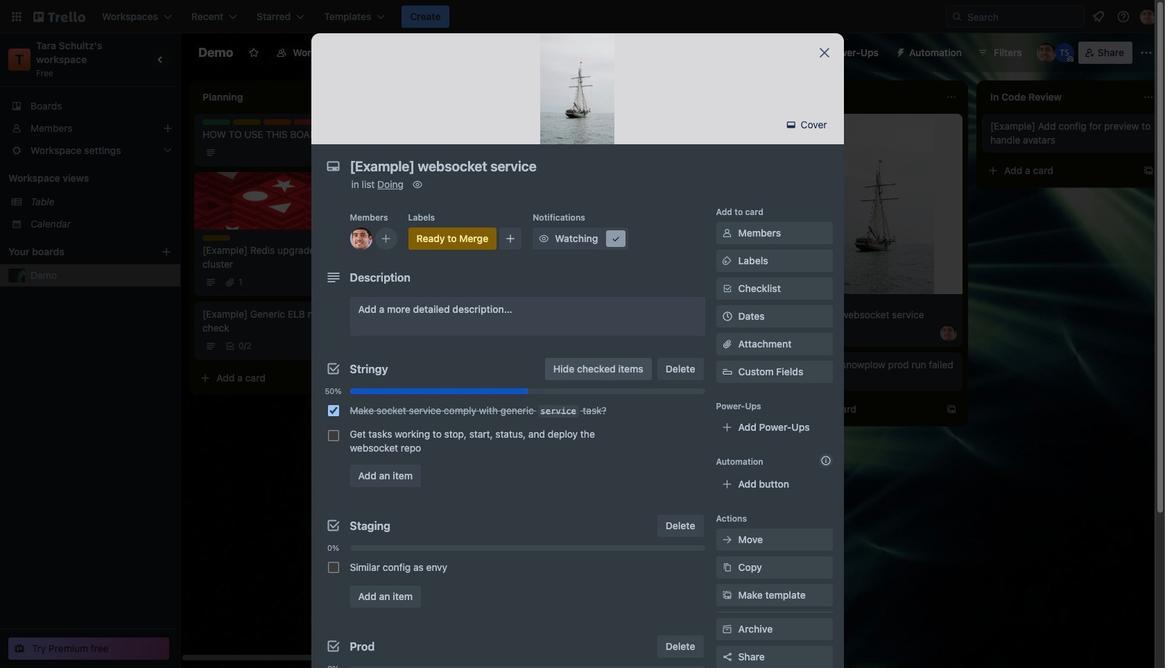 Task type: describe. For each thing, give the bounding box(es) containing it.
0 horizontal spatial color: yellow, title: "ready to merge" element
[[203, 235, 230, 241]]

0 horizontal spatial create from template… image
[[947, 404, 958, 415]]

color: orange, title: "manual deploy steps" element
[[264, 119, 291, 125]]

open information menu image
[[1117, 10, 1131, 24]]

primary element
[[0, 0, 1166, 33]]

0 vertical spatial create from template… image
[[1144, 165, 1155, 176]]

tara schultz (taraschultz7) image
[[1055, 43, 1075, 62]]

search image
[[952, 11, 963, 22]]

2 horizontal spatial color: yellow, title: "ready to merge" element
[[408, 228, 497, 250]]



Task type: locate. For each thing, give the bounding box(es) containing it.
1 vertical spatial james peterson (jamespeterson93) image
[[350, 228, 372, 250]]

0 notifications image
[[1091, 8, 1108, 25]]

sm image
[[785, 118, 799, 132], [411, 178, 425, 192], [721, 226, 735, 240], [721, 589, 735, 602]]

Board name text field
[[192, 42, 240, 64]]

None checkbox
[[328, 430, 339, 441]]

show menu image
[[1140, 46, 1154, 60]]

None text field
[[343, 154, 801, 179]]

add members to card image
[[381, 232, 392, 246]]

2 vertical spatial james peterson (jamespeterson93) image
[[941, 325, 958, 341]]

sm image
[[890, 42, 910, 61], [537, 232, 551, 246], [610, 232, 623, 246], [721, 254, 735, 268], [721, 533, 735, 547], [721, 561, 735, 575], [721, 623, 735, 636]]

1 horizontal spatial color: yellow, title: "ready to merge" element
[[233, 119, 261, 125]]

color: red, title: "unshippable!" element
[[294, 119, 322, 125]]

color: yellow, title: "ready to merge" element
[[233, 119, 261, 125], [408, 228, 497, 250], [203, 235, 230, 241]]

create from template… image
[[355, 373, 366, 384]]

0 vertical spatial james peterson (jamespeterson93) image
[[1141, 8, 1158, 25]]

1 horizontal spatial create from template… image
[[1144, 165, 1155, 176]]

your boards with 1 items element
[[8, 244, 140, 260]]

star or unstar board image
[[249, 47, 260, 58]]

james peterson (jamespeterson93) image
[[1037, 43, 1057, 62]]

None checkbox
[[328, 405, 339, 416], [328, 562, 339, 573], [328, 405, 339, 416], [328, 562, 339, 573]]

color: green, title: "verified in staging" element
[[203, 119, 230, 125]]

2 horizontal spatial james peterson (jamespeterson93) image
[[1141, 8, 1158, 25]]

close dialog image
[[817, 44, 833, 61]]

1 vertical spatial create from template… image
[[947, 404, 958, 415]]

add board image
[[161, 246, 172, 257]]

0 horizontal spatial james peterson (jamespeterson93) image
[[350, 228, 372, 250]]

create from template… image
[[1144, 165, 1155, 176], [947, 404, 958, 415]]

1 horizontal spatial james peterson (jamespeterson93) image
[[941, 325, 958, 341]]

Search field
[[947, 6, 1085, 28]]

james peterson (jamespeterson93) image
[[1141, 8, 1158, 25], [350, 228, 372, 250], [941, 325, 958, 341]]

group
[[322, 398, 705, 459]]

switch to… image
[[10, 10, 24, 24]]



Task type: vqa. For each thing, say whether or not it's contained in the screenshot.
Open information menu icon
yes



